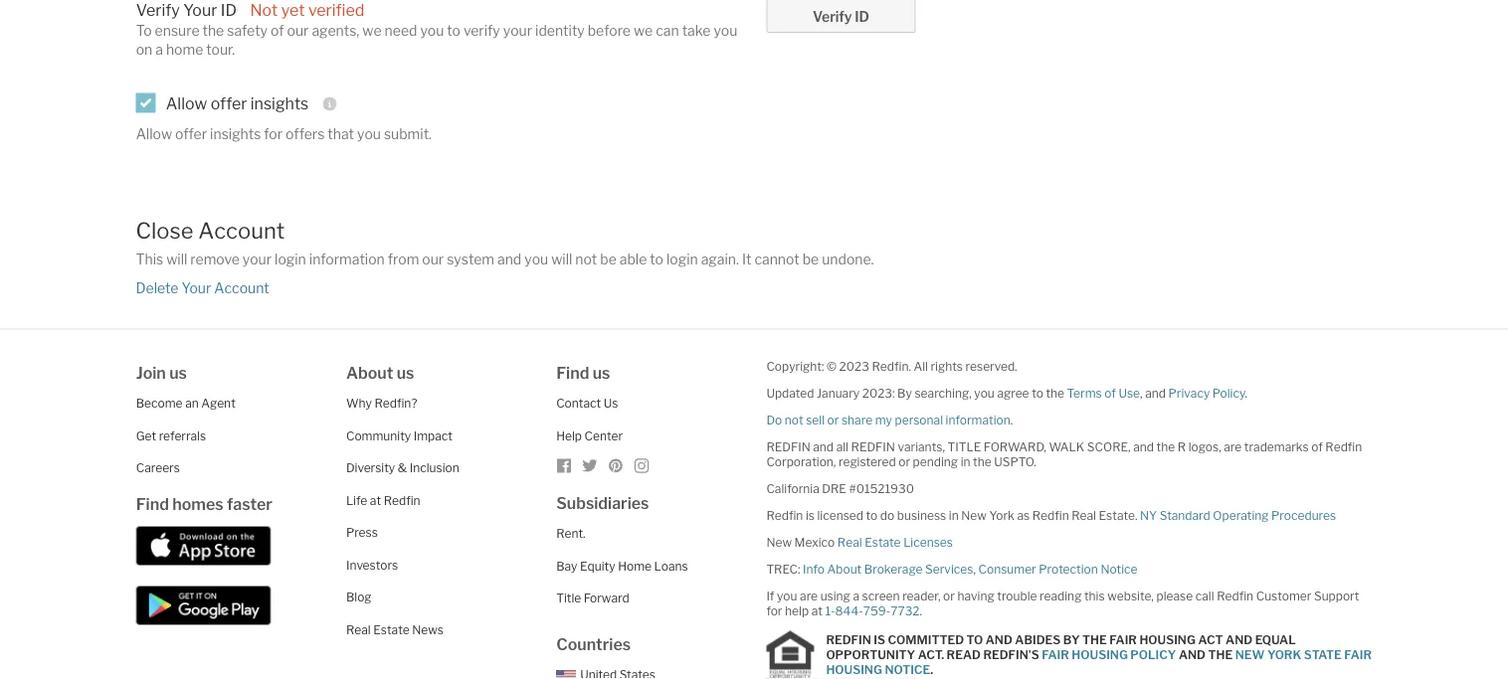 Task type: vqa. For each thing, say whether or not it's contained in the screenshot.
the reserved.
yes



Task type: describe. For each thing, give the bounding box(es) containing it.
copyright: © 2023 redfin. all rights reserved.
[[767, 360, 1018, 374]]

searching,
[[915, 386, 972, 401]]

0 horizontal spatial new
[[767, 536, 792, 550]]

ny
[[1141, 509, 1158, 523]]

your for delete
[[182, 280, 211, 297]]

redfin inside if you are using a screen reader, or having trouble reading this website, please call redfin customer support for help at
[[1217, 589, 1254, 604]]

redfin?
[[375, 396, 418, 411]]

support
[[1315, 589, 1360, 604]]

that
[[328, 126, 354, 143]]

agent
[[201, 396, 236, 411]]

redfin instagram image
[[634, 458, 650, 474]]

press
[[346, 526, 378, 540]]

forward
[[584, 591, 630, 606]]

or inside redfin and all redfin variants, title forward, walk score, and the r logos, are trademarks of redfin corporation, registered or pending in the uspto.
[[899, 455, 911, 470]]

you down reserved.
[[975, 386, 995, 401]]

redfin.
[[872, 360, 912, 374]]

0 horizontal spatial or
[[828, 413, 839, 428]]

redfin is licensed to do business in new york as redfin real estate. ny standard operating procedures
[[767, 509, 1337, 523]]

why redfin?
[[346, 396, 418, 411]]

info about brokerage services link
[[803, 563, 974, 577]]

. down agree
[[1011, 413, 1013, 428]]

and left all
[[813, 440, 834, 455]]

redfin right the as
[[1033, 509, 1070, 523]]

by
[[1064, 633, 1080, 647]]

verified
[[308, 0, 365, 19]]

redfin up registered
[[851, 440, 896, 455]]

real estate news button
[[346, 623, 444, 637]]

do
[[767, 413, 782, 428]]

verify id button
[[767, 0, 916, 33]]

2023:
[[863, 386, 895, 401]]

dre
[[822, 482, 847, 496]]

title forward button
[[556, 591, 630, 606]]

insights for allow offer insights for offers that you submit.
[[210, 126, 261, 143]]

equal housing opportunity image
[[767, 631, 814, 679]]

you right take
[[714, 22, 738, 39]]

0 horizontal spatial in
[[949, 509, 959, 523]]

become
[[136, 396, 183, 411]]

reserved.
[[966, 360, 1018, 374]]

our inside 'close account this will remove your login information from our system and you will not be able to login again. it cannot be undone.'
[[422, 251, 444, 268]]

mexico
[[795, 536, 835, 550]]

housing inside new york state fair housing notice
[[826, 663, 883, 677]]

not inside 'close account this will remove your login information from our system and you will not be able to login again. it cannot be undone.'
[[576, 251, 597, 268]]

information for not
[[946, 413, 1011, 428]]

redfin facebook image
[[556, 458, 572, 474]]

id inside verify id button
[[855, 8, 870, 25]]

inclusion
[[410, 461, 460, 476]]

you right that
[[357, 126, 381, 143]]

your inside 'close account this will remove your login information from our system and you will not be able to login again. it cannot be undone.'
[[243, 251, 272, 268]]

2 be from the left
[[803, 251, 819, 268]]

blog button
[[346, 590, 372, 605]]

it
[[742, 251, 752, 268]]

before
[[588, 22, 631, 39]]

if you are using a screen reader, or having trouble reading this website, please call redfin customer support for help at
[[767, 589, 1360, 619]]

community impact
[[346, 429, 453, 443]]

#01521930
[[849, 482, 915, 496]]

0 horizontal spatial id
[[221, 0, 237, 19]]

equity
[[580, 559, 616, 574]]

download the redfin app on the apple app store image
[[136, 526, 271, 566]]

by
[[898, 386, 912, 401]]

forward,
[[984, 440, 1047, 455]]

on
[[136, 41, 153, 58]]

2 will from the left
[[552, 251, 573, 268]]

are inside redfin and all redfin variants, title forward, walk score, and the r logos, are trademarks of redfin corporation, registered or pending in the uspto.
[[1224, 440, 1242, 455]]

©
[[827, 360, 837, 374]]

the inside redfin is committed to and abides by the fair housing act and equal opportunity act. read redfin's
[[1083, 633, 1107, 647]]

verify id
[[813, 8, 870, 25]]

community
[[346, 429, 411, 443]]

to
[[136, 22, 152, 39]]

share
[[842, 413, 873, 428]]

ny standard operating procedures link
[[1141, 509, 1337, 523]]

1-844-759-7732 .
[[825, 604, 923, 619]]

to left do
[[866, 509, 878, 523]]

all
[[837, 440, 849, 455]]

notice
[[885, 663, 931, 677]]

redfin left is
[[767, 509, 803, 523]]

title
[[556, 591, 581, 606]]

become an agent button
[[136, 396, 236, 411]]

housing inside redfin is committed to and abides by the fair housing act and equal opportunity act. read redfin's
[[1140, 633, 1196, 647]]

state
[[1304, 648, 1342, 662]]

real estate licenses link
[[838, 536, 953, 550]]

is
[[874, 633, 886, 647]]

fair inside redfin is committed to and abides by the fair housing act and equal opportunity act. read redfin's
[[1110, 633, 1137, 647]]

all
[[914, 360, 928, 374]]

help
[[556, 429, 582, 443]]

and right use
[[1146, 386, 1166, 401]]

cannot
[[755, 251, 800, 268]]

life at redfin button
[[346, 493, 421, 508]]

why
[[346, 396, 372, 411]]

redfin is committed to and abides by the fair housing act and equal opportunity act. read redfin's
[[826, 633, 1296, 662]]

rent.
[[556, 527, 586, 541]]

policy
[[1131, 648, 1177, 662]]

to inside to ensure the safety of our agents, we need you to verify your identity before we can take you on a home tour.
[[447, 22, 461, 39]]

careers
[[136, 461, 180, 476]]

score,
[[1088, 440, 1131, 455]]

new mexico real estate licenses
[[767, 536, 953, 550]]

website,
[[1108, 589, 1154, 604]]

the inside to ensure the safety of our agents, we need you to verify your identity before we can take you on a home tour.
[[203, 22, 224, 39]]

able
[[620, 251, 647, 268]]

us flag image
[[556, 671, 576, 680]]

1 login from the left
[[275, 251, 306, 268]]

2 we from the left
[[634, 22, 653, 39]]

investors button
[[346, 558, 398, 573]]

act
[[1199, 633, 1224, 647]]

walk
[[1049, 440, 1085, 455]]

0 vertical spatial ,
[[1141, 386, 1143, 401]]

agents,
[[312, 22, 360, 39]]

1 horizontal spatial new
[[962, 509, 987, 523]]

title
[[948, 440, 982, 455]]

in inside redfin and all redfin variants, title forward, walk score, and the r logos, are trademarks of redfin corporation, registered or pending in the uspto.
[[961, 455, 971, 470]]

account inside 'close account this will remove your login information from our system and you will not be able to login again. it cannot be undone.'
[[198, 217, 285, 244]]

real estate news
[[346, 623, 444, 637]]

referrals
[[159, 429, 206, 443]]

new york state fair housing notice link
[[826, 648, 1372, 677]]

redfin for is
[[826, 633, 872, 647]]

not
[[250, 0, 278, 19]]

1 horizontal spatial and
[[1179, 648, 1206, 662]]

1 horizontal spatial housing
[[1072, 648, 1128, 662]]

redfin and all redfin variants, title forward, walk score, and the r logos, are trademarks of redfin corporation, registered or pending in the uspto.
[[767, 440, 1363, 470]]

us
[[604, 396, 618, 411]]

1 be from the left
[[600, 251, 617, 268]]

screen
[[862, 589, 900, 604]]

1 vertical spatial account
[[214, 280, 269, 297]]

registered
[[839, 455, 896, 470]]

using
[[821, 589, 851, 604]]

personal
[[895, 413, 943, 428]]

1 horizontal spatial not
[[785, 413, 804, 428]]

offer for allow offer insights for offers that you submit.
[[175, 126, 207, 143]]

the down title
[[973, 455, 992, 470]]

allow for allow offer insights
[[166, 94, 207, 113]]

terms
[[1067, 386, 1102, 401]]

2 vertical spatial real
[[346, 623, 371, 637]]

licensed
[[818, 509, 864, 523]]

to right agree
[[1032, 386, 1044, 401]]

us for find us
[[593, 364, 611, 383]]

notice
[[1101, 563, 1138, 577]]

get referrals
[[136, 429, 206, 443]]

1 horizontal spatial the
[[1209, 648, 1233, 662]]

news
[[412, 623, 444, 637]]

a inside to ensure the safety of our agents, we need you to verify your identity before we can take you on a home tour.
[[156, 41, 163, 58]]

1 vertical spatial ,
[[974, 563, 976, 577]]

terms of use link
[[1067, 386, 1141, 401]]

corporation,
[[767, 455, 836, 470]]



Task type: locate. For each thing, give the bounding box(es) containing it.
redfin inside redfin is committed to and abides by the fair housing act and equal opportunity act. read redfin's
[[826, 633, 872, 647]]

0 vertical spatial find
[[556, 364, 590, 383]]

1 vertical spatial find
[[136, 494, 169, 514]]

estate.
[[1099, 509, 1138, 523]]

allow for allow offer insights for offers that you submit.
[[136, 126, 172, 143]]

policy
[[1213, 386, 1246, 401]]

0 horizontal spatial information
[[309, 251, 385, 268]]

system
[[447, 251, 495, 268]]

0 vertical spatial information
[[309, 251, 385, 268]]

or inside if you are using a screen reader, or having trouble reading this website, please call redfin customer support for help at
[[944, 589, 955, 604]]

are inside if you are using a screen reader, or having trouble reading this website, please call redfin customer support for help at
[[800, 589, 818, 604]]

1 vertical spatial or
[[899, 455, 911, 470]]

&
[[398, 461, 407, 476]]

0 vertical spatial insights
[[251, 94, 309, 113]]

0 vertical spatial or
[[828, 413, 839, 428]]

be right cannot
[[803, 251, 819, 268]]

1 horizontal spatial us
[[397, 364, 415, 383]]

delete
[[136, 280, 179, 297]]

1 horizontal spatial for
[[767, 604, 783, 619]]

0 horizontal spatial offer
[[175, 126, 207, 143]]

redfin pinterest image
[[608, 458, 624, 474]]

0 horizontal spatial fair
[[1042, 648, 1070, 662]]

1 vertical spatial information
[[946, 413, 1011, 428]]

1 we from the left
[[363, 22, 382, 39]]

the up fair housing policy link
[[1083, 633, 1107, 647]]

for inside if you are using a screen reader, or having trouble reading this website, please call redfin customer support for help at
[[767, 604, 783, 619]]

. right privacy
[[1246, 386, 1248, 401]]

2 horizontal spatial housing
[[1140, 633, 1196, 647]]

copyright:
[[767, 360, 824, 374]]

1 horizontal spatial find
[[556, 364, 590, 383]]

1 horizontal spatial ,
[[1141, 386, 1143, 401]]

new up trec: at bottom
[[767, 536, 792, 550]]

use
[[1119, 386, 1141, 401]]

redfin for and
[[767, 440, 811, 455]]

for left offers
[[264, 126, 283, 143]]

information inside 'close account this will remove your login information from our system and you will not be able to login again. it cannot be undone.'
[[309, 251, 385, 268]]

housing up policy
[[1140, 633, 1196, 647]]

1 horizontal spatial estate
[[865, 536, 901, 550]]

or right sell
[[828, 413, 839, 428]]

1 horizontal spatial verify
[[813, 8, 852, 25]]

diversity & inclusion
[[346, 461, 460, 476]]

0 vertical spatial estate
[[865, 536, 901, 550]]

fair right "state"
[[1345, 648, 1372, 662]]

1 us from the left
[[169, 364, 187, 383]]

0 vertical spatial account
[[198, 217, 285, 244]]

new left the york
[[962, 509, 987, 523]]

2023
[[840, 360, 870, 374]]

our down yet
[[287, 22, 309, 39]]

information for account
[[309, 251, 385, 268]]

safety
[[227, 22, 268, 39]]

find for find homes faster
[[136, 494, 169, 514]]

redfin twitter image
[[582, 458, 598, 474]]

contact us button
[[556, 396, 618, 411]]

0 vertical spatial offer
[[211, 94, 247, 113]]

1 vertical spatial real
[[838, 536, 862, 550]]

do not sell or share my personal information link
[[767, 413, 1011, 428]]

1 horizontal spatial a
[[853, 589, 860, 604]]

us up "redfin?"
[[397, 364, 415, 383]]

redfin up opportunity
[[826, 633, 872, 647]]

we left can
[[634, 22, 653, 39]]

redfin up corporation,
[[767, 440, 811, 455]]

offer for allow offer insights
[[211, 94, 247, 113]]

verify inside verify id button
[[813, 8, 852, 25]]

2 us from the left
[[397, 364, 415, 383]]

download the redfin app from the google play store image
[[136, 586, 271, 626]]

0 horizontal spatial housing
[[826, 663, 883, 677]]

undone.
[[822, 251, 874, 268]]

homes
[[172, 494, 224, 514]]

insights up allow offer insights for offers that you submit.
[[251, 94, 309, 113]]

759-
[[864, 604, 891, 619]]

reader,
[[903, 589, 941, 604]]

allow down on
[[136, 126, 172, 143]]

countries
[[556, 635, 631, 654]]

0 vertical spatial for
[[264, 126, 283, 143]]

if
[[767, 589, 775, 604]]

0 horizontal spatial be
[[600, 251, 617, 268]]

1 vertical spatial about
[[828, 563, 862, 577]]

1 vertical spatial new
[[767, 536, 792, 550]]

we
[[363, 22, 382, 39], [634, 22, 653, 39]]

redfin
[[767, 440, 811, 455], [851, 440, 896, 455], [826, 633, 872, 647]]

at inside if you are using a screen reader, or having trouble reading this website, please call redfin customer support for help at
[[812, 604, 823, 619]]

as
[[1018, 509, 1030, 523]]

us for about us
[[397, 364, 415, 383]]

we left need
[[363, 22, 382, 39]]

find homes faster
[[136, 494, 273, 514]]

need
[[385, 22, 417, 39]]

your for verify
[[183, 0, 217, 19]]

will left able
[[552, 251, 573, 268]]

1 vertical spatial estate
[[373, 623, 410, 637]]

2 horizontal spatial or
[[944, 589, 955, 604]]

in down title
[[961, 455, 971, 470]]

0 horizontal spatial real
[[346, 623, 371, 637]]

information up title
[[946, 413, 1011, 428]]

having
[[958, 589, 995, 604]]

0 vertical spatial new
[[962, 509, 987, 523]]

1 horizontal spatial of
[[1105, 386, 1116, 401]]

, left privacy
[[1141, 386, 1143, 401]]

verify
[[464, 22, 500, 39]]

community impact button
[[346, 429, 453, 443]]

0 vertical spatial are
[[1224, 440, 1242, 455]]

, up having
[[974, 563, 976, 577]]

2 horizontal spatial fair
[[1345, 648, 1372, 662]]

1 vertical spatial allow
[[136, 126, 172, 143]]

to inside 'close account this will remove your login information from our system and you will not be able to login again. it cannot be undone.'
[[650, 251, 664, 268]]

and right system
[[498, 251, 522, 268]]

0 horizontal spatial at
[[370, 493, 381, 508]]

new york state fair housing notice
[[826, 648, 1372, 677]]

1 horizontal spatial fair
[[1110, 633, 1137, 647]]

your inside to ensure the safety of our agents, we need you to verify your identity before we can take you on a home tour.
[[503, 22, 533, 39]]

about up why
[[346, 364, 393, 383]]

1 horizontal spatial in
[[961, 455, 971, 470]]

real down the blog button
[[346, 623, 371, 637]]

allow offer insights
[[166, 94, 309, 113]]

ensure
[[155, 22, 200, 39]]

2 login from the left
[[667, 251, 698, 268]]

not right do
[[785, 413, 804, 428]]

0 vertical spatial of
[[271, 22, 284, 39]]

real left estate.
[[1072, 509, 1097, 523]]

find down the careers button
[[136, 494, 169, 514]]

3 us from the left
[[593, 364, 611, 383]]

1 horizontal spatial are
[[1224, 440, 1242, 455]]

about up using
[[828, 563, 862, 577]]

1 vertical spatial at
[[812, 604, 823, 619]]

estate left news
[[373, 623, 410, 637]]

your right remove
[[243, 251, 272, 268]]

estate
[[865, 536, 901, 550], [373, 623, 410, 637]]

2 horizontal spatial and
[[1226, 633, 1253, 647]]

to right able
[[650, 251, 664, 268]]

fair
[[1110, 633, 1137, 647], [1042, 648, 1070, 662], [1345, 648, 1372, 662]]

0 horizontal spatial we
[[363, 22, 382, 39]]

not left able
[[576, 251, 597, 268]]

login right remove
[[275, 251, 306, 268]]

0 vertical spatial your
[[183, 0, 217, 19]]

the down act
[[1209, 648, 1233, 662]]

and down act
[[1179, 648, 1206, 662]]

real down licensed on the right bottom
[[838, 536, 862, 550]]

trec: info about brokerage services , consumer protection notice
[[767, 563, 1138, 577]]

2 horizontal spatial of
[[1312, 440, 1323, 455]]

get
[[136, 429, 156, 443]]

a right on
[[156, 41, 163, 58]]

1 horizontal spatial be
[[803, 251, 819, 268]]

0 horizontal spatial estate
[[373, 623, 410, 637]]

id
[[221, 0, 237, 19], [855, 8, 870, 25]]

is
[[806, 509, 815, 523]]

1 horizontal spatial about
[[828, 563, 862, 577]]

redfin right the trademarks
[[1326, 440, 1363, 455]]

2 horizontal spatial us
[[593, 364, 611, 383]]

at right life
[[370, 493, 381, 508]]

yet
[[281, 0, 305, 19]]

1 vertical spatial of
[[1105, 386, 1116, 401]]

information left from
[[309, 251, 385, 268]]

1 will from the left
[[166, 251, 187, 268]]

. down the reader,
[[920, 604, 923, 619]]

updated january 2023: by searching, you agree to the terms of use , and privacy policy .
[[767, 386, 1248, 401]]

loans
[[654, 559, 688, 574]]

get referrals button
[[136, 429, 206, 443]]

not yet verified
[[250, 0, 365, 19]]

0 horizontal spatial verify
[[136, 0, 180, 19]]

0 vertical spatial allow
[[166, 94, 207, 113]]

account down remove
[[214, 280, 269, 297]]

. down 'act.' in the bottom right of the page
[[931, 663, 934, 677]]

find
[[556, 364, 590, 383], [136, 494, 169, 514]]

1-844-759-7732 link
[[825, 604, 920, 619]]

1 horizontal spatial we
[[634, 22, 653, 39]]

york
[[990, 509, 1015, 523]]

offer down tour.
[[211, 94, 247, 113]]

insights down allow offer insights
[[210, 126, 261, 143]]

a up 844-
[[853, 589, 860, 604]]

0 horizontal spatial are
[[800, 589, 818, 604]]

bay
[[556, 559, 578, 574]]

new
[[1236, 648, 1265, 662]]

life
[[346, 493, 368, 508]]

join us
[[136, 364, 187, 383]]

0 horizontal spatial your
[[243, 251, 272, 268]]

california
[[767, 482, 820, 496]]

committed
[[888, 633, 964, 647]]

7732
[[891, 604, 920, 619]]

at left 1-
[[812, 604, 823, 619]]

and right score,
[[1134, 440, 1154, 455]]

1 horizontal spatial will
[[552, 251, 573, 268]]

investors
[[346, 558, 398, 573]]

to left verify
[[447, 22, 461, 39]]

press button
[[346, 526, 378, 540]]

variants,
[[898, 440, 945, 455]]

1 vertical spatial are
[[800, 589, 818, 604]]

you inside 'close account this will remove your login information from our system and you will not be able to login again. it cannot be undone.'
[[525, 251, 549, 268]]

1 horizontal spatial id
[[855, 8, 870, 25]]

us up 'us'
[[593, 364, 611, 383]]

0 horizontal spatial and
[[986, 633, 1013, 647]]

our right from
[[422, 251, 444, 268]]

a
[[156, 41, 163, 58], [853, 589, 860, 604]]

will right 'this'
[[166, 251, 187, 268]]

an
[[185, 396, 199, 411]]

or down the "variants," at the right bottom
[[899, 455, 911, 470]]

0 vertical spatial not
[[576, 251, 597, 268]]

of inside to ensure the safety of our agents, we need you to verify your identity before we can take you on a home tour.
[[271, 22, 284, 39]]

1 vertical spatial our
[[422, 251, 444, 268]]

1 horizontal spatial at
[[812, 604, 823, 619]]

are right 'logos,'
[[1224, 440, 1242, 455]]

of right the trademarks
[[1312, 440, 1323, 455]]

of left use
[[1105, 386, 1116, 401]]

equal
[[1256, 633, 1296, 647]]

subsidiaries
[[556, 494, 649, 513]]

home
[[166, 41, 203, 58]]

us right the join
[[169, 364, 187, 383]]

housing down opportunity
[[826, 663, 883, 677]]

logos,
[[1189, 440, 1222, 455]]

find up contact
[[556, 364, 590, 383]]

redfin's
[[984, 648, 1040, 662]]

you right need
[[420, 22, 444, 39]]

blog
[[346, 590, 372, 605]]

1 horizontal spatial or
[[899, 455, 911, 470]]

for down if
[[767, 604, 783, 619]]

our inside to ensure the safety of our agents, we need you to verify your identity before we can take you on a home tour.
[[287, 22, 309, 39]]

offer
[[211, 94, 247, 113], [175, 126, 207, 143]]

1 vertical spatial insights
[[210, 126, 261, 143]]

of down not
[[271, 22, 284, 39]]

redfin down &
[[384, 493, 421, 508]]

fair up fair housing policy link
[[1110, 633, 1137, 647]]

be left able
[[600, 251, 617, 268]]

the left the terms
[[1046, 386, 1065, 401]]

1 vertical spatial your
[[243, 251, 272, 268]]

login left again.
[[667, 251, 698, 268]]

licenses
[[904, 536, 953, 550]]

business
[[898, 509, 947, 523]]

the left r
[[1157, 440, 1175, 455]]

verify for verify your id
[[136, 0, 180, 19]]

standard
[[1160, 509, 1211, 523]]

allow down the home
[[166, 94, 207, 113]]

0 horizontal spatial for
[[264, 126, 283, 143]]

0 vertical spatial our
[[287, 22, 309, 39]]

1 vertical spatial your
[[182, 280, 211, 297]]

the
[[203, 22, 224, 39], [1046, 386, 1065, 401], [1157, 440, 1175, 455], [973, 455, 992, 470]]

2 vertical spatial of
[[1312, 440, 1323, 455]]

1 horizontal spatial information
[[946, 413, 1011, 428]]

0 horizontal spatial the
[[1083, 633, 1107, 647]]

help
[[785, 604, 809, 619]]

information
[[309, 251, 385, 268], [946, 413, 1011, 428]]

are up help
[[800, 589, 818, 604]]

redfin inside redfin and all redfin variants, title forward, walk score, and the r logos, are trademarks of redfin corporation, registered or pending in the uspto.
[[1326, 440, 1363, 455]]

your up ensure at the top left
[[183, 0, 217, 19]]

opportunity
[[826, 648, 916, 662]]

to
[[967, 633, 984, 647]]

us for join us
[[169, 364, 187, 383]]

0 vertical spatial at
[[370, 493, 381, 508]]

real
[[1072, 509, 1097, 523], [838, 536, 862, 550], [346, 623, 371, 637]]

1 horizontal spatial your
[[503, 22, 533, 39]]

our
[[287, 22, 309, 39], [422, 251, 444, 268]]

0 horizontal spatial will
[[166, 251, 187, 268]]

insights for allow offer insights
[[251, 94, 309, 113]]

redfin right call
[[1217, 589, 1254, 604]]

and up redfin's in the right bottom of the page
[[986, 633, 1013, 647]]

0 horizontal spatial not
[[576, 251, 597, 268]]

trouble
[[997, 589, 1038, 604]]

find for find us
[[556, 364, 590, 383]]

fair down by
[[1042, 648, 1070, 662]]

1 vertical spatial not
[[785, 413, 804, 428]]

offer down allow offer insights
[[175, 126, 207, 143]]

1 horizontal spatial real
[[838, 536, 862, 550]]

and
[[498, 251, 522, 268], [1146, 386, 1166, 401], [813, 440, 834, 455], [1134, 440, 1154, 455]]

and up new
[[1226, 633, 1253, 647]]

at
[[370, 493, 381, 508], [812, 604, 823, 619]]

abides
[[1015, 633, 1061, 647]]

1 vertical spatial a
[[853, 589, 860, 604]]

you inside if you are using a screen reader, or having trouble reading this website, please call redfin customer support for help at
[[777, 589, 798, 604]]

your right verify
[[503, 22, 533, 39]]

info
[[803, 563, 825, 577]]

please
[[1157, 589, 1193, 604]]

and inside 'close account this will remove your login information from our system and you will not be able to login again. it cannot be undone.'
[[498, 251, 522, 268]]

0 vertical spatial in
[[961, 455, 971, 470]]

0 horizontal spatial ,
[[974, 563, 976, 577]]

1-
[[825, 604, 836, 619]]

1 horizontal spatial offer
[[211, 94, 247, 113]]

1 vertical spatial for
[[767, 604, 783, 619]]

act.
[[918, 648, 945, 662]]

0 vertical spatial a
[[156, 41, 163, 58]]

do
[[881, 509, 895, 523]]

fair inside new york state fair housing notice
[[1345, 648, 1372, 662]]

1 vertical spatial in
[[949, 509, 959, 523]]

2 vertical spatial or
[[944, 589, 955, 604]]

0 vertical spatial real
[[1072, 509, 1097, 523]]

housing down by
[[1072, 648, 1128, 662]]

0 horizontal spatial about
[[346, 364, 393, 383]]

in right "business"
[[949, 509, 959, 523]]

you right system
[[525, 251, 549, 268]]

the up tour.
[[203, 22, 224, 39]]

verify for verify id
[[813, 8, 852, 25]]

you right if
[[777, 589, 798, 604]]

a inside if you are using a screen reader, or having trouble reading this website, please call redfin customer support for help at
[[853, 589, 860, 604]]

of inside redfin and all redfin variants, title forward, walk score, and the r logos, are trademarks of redfin corporation, registered or pending in the uspto.
[[1312, 440, 1323, 455]]

or down services
[[944, 589, 955, 604]]

the
[[1083, 633, 1107, 647], [1209, 648, 1233, 662]]

identity
[[536, 22, 585, 39]]

your down remove
[[182, 280, 211, 297]]

0 vertical spatial about
[[346, 364, 393, 383]]

diversity & inclusion button
[[346, 461, 460, 476]]

account up remove
[[198, 217, 285, 244]]

operating
[[1214, 509, 1269, 523]]

0 horizontal spatial login
[[275, 251, 306, 268]]

0 horizontal spatial of
[[271, 22, 284, 39]]

life at redfin
[[346, 493, 421, 508]]

estate down do
[[865, 536, 901, 550]]



